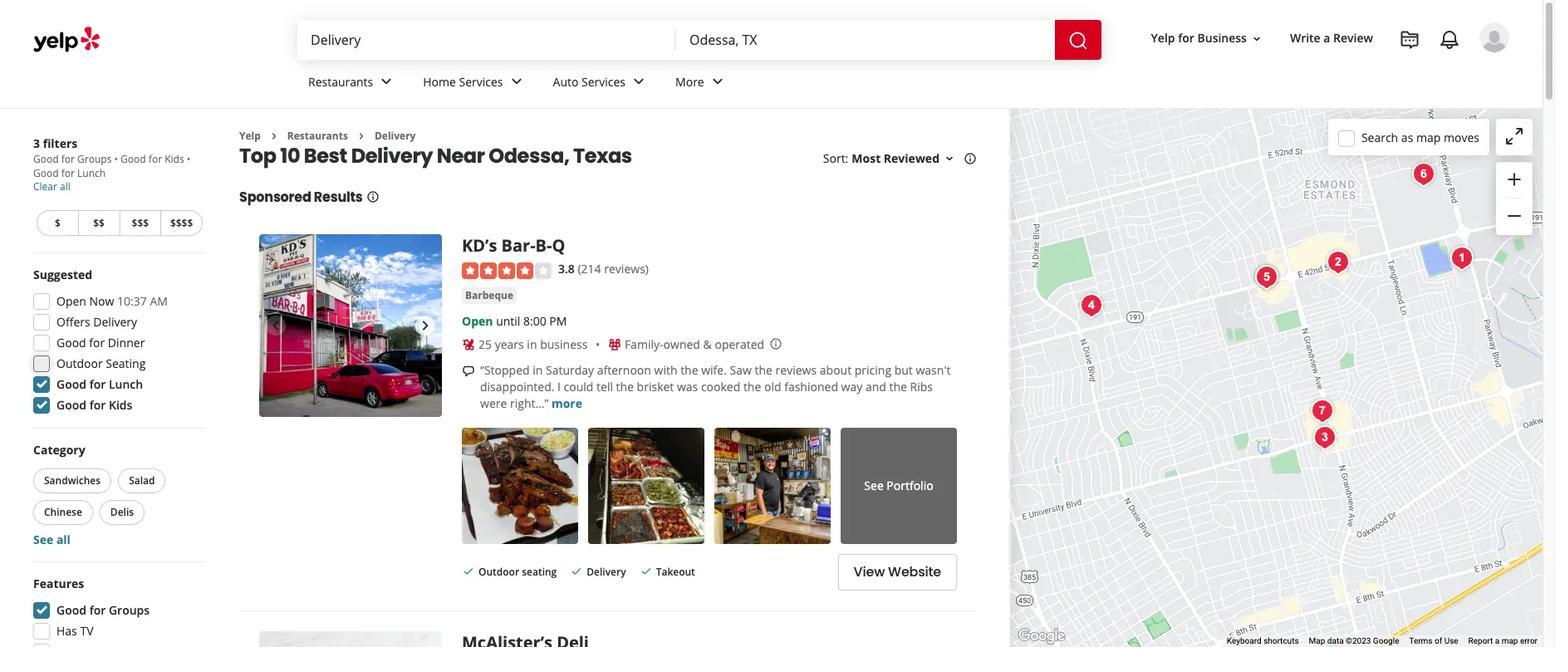 Task type: locate. For each thing, give the bounding box(es) containing it.
0 vertical spatial lunch
[[77, 166, 106, 180]]

1 horizontal spatial map
[[1502, 637, 1519, 646]]

0 vertical spatial 16 chevron down v2 image
[[1251, 32, 1264, 45]]

and
[[866, 379, 887, 395]]

suggested
[[33, 267, 92, 283]]

• up $$ button
[[114, 152, 118, 166]]

kids inside 3 filters good for groups • good for kids • good for lunch clear all
[[165, 152, 184, 166]]

1 horizontal spatial see
[[864, 478, 884, 493]]

outdoor for outdoor seating
[[57, 356, 103, 371]]

the down saw
[[744, 379, 761, 395]]

near
[[437, 142, 485, 170]]

2 16 chevron right v2 image from the left
[[355, 129, 368, 143]]

home services
[[423, 74, 503, 89]]

now
[[89, 293, 114, 309]]

24 chevron down v2 image
[[377, 72, 397, 92]]

restaurants link
[[295, 60, 410, 108], [287, 129, 348, 143]]

error
[[1521, 637, 1538, 646]]

top
[[239, 142, 276, 170]]

see down chinese button on the left bottom
[[33, 532, 53, 548]]

of
[[1435, 637, 1443, 646]]

saw
[[730, 362, 752, 378]]

1 24 chevron down v2 image from the left
[[507, 72, 526, 92]]

1 horizontal spatial yelp
[[1151, 30, 1175, 46]]

16 speech v2 image
[[462, 364, 475, 378]]

outdoor inside group
[[57, 356, 103, 371]]

for right clear
[[61, 166, 75, 180]]

about
[[820, 362, 852, 378]]

1 vertical spatial outdoor
[[479, 565, 519, 579]]

0 horizontal spatial see
[[33, 532, 53, 548]]

map right as
[[1417, 129, 1441, 145]]

0 horizontal spatial lunch
[[77, 166, 106, 180]]

1 horizontal spatial none field
[[690, 31, 1042, 49]]

delivery down 24 chevron down v2 image
[[375, 129, 416, 143]]

write
[[1290, 30, 1321, 46]]

$$$$
[[170, 216, 193, 230]]

wasn't
[[916, 362, 951, 378]]

1 horizontal spatial 16 chevron right v2 image
[[355, 129, 368, 143]]

16 chevron right v2 image for delivery
[[355, 129, 368, 143]]

portfolio
[[887, 478, 934, 493]]

2 24 chevron down v2 image from the left
[[629, 72, 649, 92]]

none field find
[[311, 31, 663, 49]]

map data ©2023 google
[[1309, 637, 1400, 646]]

0 horizontal spatial 16 chevron right v2 image
[[267, 129, 281, 143]]

all right clear
[[60, 179, 70, 194]]

yelp
[[1151, 30, 1175, 46], [239, 129, 261, 143]]

restaurants link right top in the left top of the page
[[287, 129, 348, 143]]

odessa,
[[489, 142, 570, 170]]

projects image
[[1400, 30, 1420, 50]]

$
[[55, 216, 60, 230]]

0 horizontal spatial 16 chevron down v2 image
[[943, 152, 956, 166]]

see left portfolio
[[864, 478, 884, 493]]

none field up home services link
[[311, 31, 663, 49]]

none field near
[[690, 31, 1042, 49]]

group containing features
[[28, 576, 206, 647]]

1 vertical spatial a
[[1496, 637, 1500, 646]]

more link
[[552, 395, 582, 411]]

mi piaci image
[[1308, 421, 1342, 455]]

kids
[[165, 152, 184, 166], [109, 397, 132, 413]]

16 checkmark v2 image left takeout on the left bottom of page
[[640, 565, 653, 578]]

big daddy's catfish & chicken image
[[1075, 289, 1108, 322]]

info icon image
[[770, 337, 783, 351], [770, 337, 783, 351]]

1 vertical spatial kids
[[109, 397, 132, 413]]

restaurants link up delivery link
[[295, 60, 410, 108]]

a right write in the top right of the page
[[1324, 30, 1331, 46]]

pricing
[[855, 362, 892, 378]]

16 family owned v2 image
[[608, 338, 621, 351]]

Find text field
[[311, 31, 663, 49]]

outdoor seating
[[57, 356, 146, 371]]

0 vertical spatial restaurants link
[[295, 60, 410, 108]]

volcano image
[[1322, 246, 1355, 279]]

barbeque
[[465, 288, 514, 302]]

moves
[[1444, 129, 1480, 145]]

search as map moves
[[1362, 129, 1480, 145]]

24 chevron down v2 image left the auto
[[507, 72, 526, 92]]

open until 8:00 pm
[[462, 313, 567, 329]]

0 horizontal spatial a
[[1324, 30, 1331, 46]]

16 chevron right v2 image right "yelp" link
[[267, 129, 281, 143]]

16 chevron down v2 image for yelp for business
[[1251, 32, 1264, 45]]

16 checkmark v2 image for delivery
[[570, 565, 584, 578]]

features
[[33, 576, 84, 592]]

open up 25
[[462, 313, 493, 329]]

kids down good for lunch at left
[[109, 397, 132, 413]]

0 vertical spatial yelp
[[1151, 30, 1175, 46]]

chinese button
[[33, 500, 93, 525]]

1 horizontal spatial 24 chevron down v2 image
[[629, 72, 649, 92]]

open up "offers"
[[57, 293, 86, 309]]

ribs
[[910, 379, 933, 395]]

2 horizontal spatial 24 chevron down v2 image
[[708, 72, 728, 92]]

yelp inside button
[[1151, 30, 1175, 46]]

with
[[654, 362, 678, 378]]

0 horizontal spatial services
[[459, 74, 503, 89]]

in down 25 years in business
[[533, 362, 543, 378]]

none field up business categories element on the top
[[690, 31, 1042, 49]]

24 chevron down v2 image for more
[[708, 72, 728, 92]]

0 vertical spatial groups
[[77, 152, 112, 166]]

services right home
[[459, 74, 503, 89]]

1 horizontal spatial outdoor
[[479, 565, 519, 579]]

until
[[496, 313, 520, 329]]

1 horizontal spatial open
[[462, 313, 493, 329]]

16 checkmark v2 image
[[462, 565, 475, 578]]

view website
[[854, 563, 941, 582]]

24 chevron down v2 image right "auto services"
[[629, 72, 649, 92]]

1 horizontal spatial lunch
[[109, 376, 143, 392]]

more link
[[662, 60, 741, 108]]

zoom out image
[[1505, 206, 1525, 226]]

16 chevron down v2 image inside most reviewed dropdown button
[[943, 152, 956, 166]]

for
[[1178, 30, 1195, 46], [61, 152, 75, 166], [149, 152, 162, 166], [61, 166, 75, 180], [89, 335, 105, 351], [89, 376, 106, 392], [89, 397, 106, 413], [89, 602, 106, 618]]

services for auto services
[[582, 74, 626, 89]]

lunch
[[77, 166, 106, 180], [109, 376, 143, 392]]

0 vertical spatial all
[[60, 179, 70, 194]]

2 16 checkmark v2 image from the left
[[640, 565, 653, 578]]

yelp for "yelp" link
[[239, 129, 261, 143]]

for left business
[[1178, 30, 1195, 46]]

tv
[[80, 623, 93, 639]]

outdoor right 16 checkmark v2 icon
[[479, 565, 519, 579]]

24 chevron down v2 image inside the auto services link
[[629, 72, 649, 92]]

None field
[[311, 31, 663, 49], [690, 31, 1042, 49]]

all down chinese button on the left bottom
[[56, 532, 71, 548]]

was
[[677, 379, 698, 395]]

1 horizontal spatial 16 chevron down v2 image
[[1251, 32, 1264, 45]]

1 vertical spatial map
[[1502, 637, 1519, 646]]

1 vertical spatial see
[[33, 532, 53, 548]]

1 horizontal spatial •
[[187, 152, 191, 166]]

map
[[1417, 129, 1441, 145], [1502, 637, 1519, 646]]

16 chevron down v2 image
[[1251, 32, 1264, 45], [943, 152, 956, 166]]

0 vertical spatial restaurants
[[308, 74, 373, 89]]

1 16 chevron right v2 image from the left
[[267, 129, 281, 143]]

outdoor up good for lunch at left
[[57, 356, 103, 371]]

24 chevron down v2 image inside home services link
[[507, 72, 526, 92]]

"stopped
[[480, 362, 530, 378]]

0 horizontal spatial kids
[[109, 397, 132, 413]]

all inside group
[[56, 532, 71, 548]]

business
[[1198, 30, 1247, 46]]

delivery inside group
[[93, 314, 137, 330]]

most reviewed button
[[852, 151, 956, 167]]

mcalister's deli image
[[1250, 261, 1283, 294]]

0 horizontal spatial •
[[114, 152, 118, 166]]

16 chevron down v2 image for most reviewed
[[943, 152, 956, 166]]

0 vertical spatial map
[[1417, 129, 1441, 145]]

0 vertical spatial outdoor
[[57, 356, 103, 371]]

in right years
[[527, 336, 537, 352]]

keyboard shortcuts button
[[1227, 636, 1299, 647]]

0 vertical spatial open
[[57, 293, 86, 309]]

1 vertical spatial 16 chevron down v2 image
[[943, 152, 956, 166]]

brisket
[[637, 379, 674, 395]]

0 vertical spatial a
[[1324, 30, 1331, 46]]

16 checkmark v2 image right the seating at left
[[570, 565, 584, 578]]

family-owned & operated
[[625, 336, 765, 352]]

map left error
[[1502, 637, 1519, 646]]

None search field
[[297, 20, 1105, 60]]

write a review link
[[1284, 24, 1380, 54]]

family-
[[625, 336, 664, 352]]

yelp left business
[[1151, 30, 1175, 46]]

terms of use
[[1410, 637, 1459, 646]]

16 chevron down v2 image inside yelp for business button
[[1251, 32, 1264, 45]]

24 chevron down v2 image
[[507, 72, 526, 92], [629, 72, 649, 92], [708, 72, 728, 92]]

results
[[314, 188, 363, 207]]

lunch right clear all link
[[77, 166, 106, 180]]

business
[[540, 336, 588, 352]]

0 horizontal spatial map
[[1417, 129, 1441, 145]]

tell
[[597, 379, 613, 395]]

clear
[[33, 179, 57, 194]]

• up $$$$ button
[[187, 152, 191, 166]]

lunch down "seating"
[[109, 376, 143, 392]]

more
[[552, 395, 582, 411]]

1 16 checkmark v2 image from the left
[[570, 565, 584, 578]]

16 chevron right v2 image
[[267, 129, 281, 143], [355, 129, 368, 143]]

16 years in business v2 image
[[462, 338, 475, 351]]

3 24 chevron down v2 image from the left
[[708, 72, 728, 92]]

1 horizontal spatial 16 checkmark v2 image
[[640, 565, 653, 578]]

groups
[[77, 152, 112, 166], [109, 602, 150, 618]]

24 chevron down v2 image right more
[[708, 72, 728, 92]]

1 vertical spatial groups
[[109, 602, 150, 618]]

16 chevron right v2 image left delivery link
[[355, 129, 368, 143]]

group
[[1497, 162, 1533, 235], [28, 267, 206, 419], [30, 442, 206, 548], [28, 576, 206, 647]]

way
[[841, 379, 863, 395]]

Near text field
[[690, 31, 1042, 49]]

map for error
[[1502, 637, 1519, 646]]

write a review
[[1290, 30, 1374, 46]]

©2023
[[1346, 637, 1371, 646]]

delivery down 'open now 10:37 am'
[[93, 314, 137, 330]]

restaurants right top in the left top of the page
[[287, 129, 348, 143]]

1 vertical spatial lunch
[[109, 376, 143, 392]]

sponsored results
[[239, 188, 363, 207]]

kids up $$$$ button
[[165, 152, 184, 166]]

delis button
[[100, 500, 145, 525]]

website
[[888, 563, 941, 582]]

a right report on the right bottom
[[1496, 637, 1500, 646]]

review
[[1334, 30, 1374, 46]]

reviews
[[776, 362, 817, 378]]

expand map image
[[1505, 126, 1525, 146]]

0 horizontal spatial outdoor
[[57, 356, 103, 371]]

but
[[895, 362, 913, 378]]

16 checkmark v2 image
[[570, 565, 584, 578], [640, 565, 653, 578]]

kd's bar-b-q link
[[462, 235, 565, 257]]

0 horizontal spatial 16 checkmark v2 image
[[570, 565, 584, 578]]

1 horizontal spatial kids
[[165, 152, 184, 166]]

0 horizontal spatial yelp
[[239, 129, 261, 143]]

0 horizontal spatial 24 chevron down v2 image
[[507, 72, 526, 92]]

open inside group
[[57, 293, 86, 309]]

good
[[33, 152, 59, 166], [121, 152, 146, 166], [33, 166, 59, 180], [57, 335, 86, 351], [57, 376, 86, 392], [57, 397, 86, 413], [57, 602, 86, 618]]

dinner
[[108, 335, 145, 351]]

16 chevron down v2 image left 16 info v2 icon
[[943, 152, 956, 166]]

1 vertical spatial restaurants
[[287, 129, 348, 143]]

2 services from the left
[[582, 74, 626, 89]]

services right the auto
[[582, 74, 626, 89]]

0 vertical spatial see
[[864, 478, 884, 493]]

24 chevron down v2 image inside more link
[[708, 72, 728, 92]]

restaurants left 24 chevron down v2 image
[[308, 74, 373, 89]]

for up tv
[[89, 602, 106, 618]]

auto services link
[[540, 60, 662, 108]]

2 none field from the left
[[690, 31, 1042, 49]]

$$$
[[132, 216, 149, 230]]

0 horizontal spatial open
[[57, 293, 86, 309]]

see inside group
[[33, 532, 53, 548]]

delivery
[[375, 129, 416, 143], [351, 142, 433, 170], [93, 314, 137, 330], [587, 565, 626, 579]]

sort:
[[823, 151, 849, 167]]

services
[[459, 74, 503, 89], [582, 74, 626, 89]]

barbeque button
[[462, 287, 517, 304]]

0 horizontal spatial none field
[[311, 31, 663, 49]]

1 vertical spatial all
[[56, 532, 71, 548]]

delivery right the seating at left
[[587, 565, 626, 579]]

notifications image
[[1440, 30, 1460, 50]]

yelp left 10
[[239, 129, 261, 143]]

1 horizontal spatial services
[[582, 74, 626, 89]]

1 vertical spatial open
[[462, 313, 493, 329]]

16 chevron down v2 image right business
[[1251, 32, 1264, 45]]

1 none field from the left
[[311, 31, 663, 49]]

open now 10:37 am
[[57, 293, 168, 309]]

q
[[552, 235, 565, 257]]

yelp for yelp for business
[[1151, 30, 1175, 46]]

1 vertical spatial yelp
[[239, 129, 261, 143]]

1 horizontal spatial a
[[1496, 637, 1500, 646]]

services for home services
[[459, 74, 503, 89]]

0 vertical spatial kids
[[165, 152, 184, 166]]

zoom in image
[[1505, 169, 1525, 189]]

for down good for lunch at left
[[89, 397, 106, 413]]

1 services from the left
[[459, 74, 503, 89]]

right…"
[[510, 395, 549, 411]]

1 vertical spatial in
[[533, 362, 543, 378]]



Task type: vqa. For each thing, say whether or not it's contained in the screenshot.
3rd 24 chevron down v2 icon
no



Task type: describe. For each thing, give the bounding box(es) containing it.
google image
[[1015, 626, 1069, 647]]

outdoor for outdoor seating
[[479, 565, 519, 579]]

b-
[[536, 235, 552, 257]]

3.8 (214 reviews)
[[558, 261, 649, 277]]

group containing category
[[30, 442, 206, 548]]

kd's bar-b-q image
[[259, 235, 442, 417]]

3.8
[[558, 261, 575, 277]]

reviewed
[[884, 151, 940, 167]]

sponsored
[[239, 188, 311, 207]]

yelp for business
[[1151, 30, 1247, 46]]

good for dinner
[[57, 335, 145, 351]]

home services link
[[410, 60, 540, 108]]

groups inside group
[[109, 602, 150, 618]]

sandwiches
[[44, 474, 101, 488]]

16 checkmark v2 image for takeout
[[640, 565, 653, 578]]

user actions element
[[1138, 21, 1533, 123]]

use
[[1445, 637, 1459, 646]]

business categories element
[[295, 60, 1510, 108]]

open for open until 8:00 pm
[[462, 313, 493, 329]]

8:00
[[523, 313, 547, 329]]

$ button
[[37, 210, 78, 236]]

jason's deli image
[[1306, 395, 1339, 428]]

the up 'old'
[[755, 362, 773, 378]]

offers delivery
[[57, 314, 137, 330]]

clear all link
[[33, 179, 70, 194]]

salad
[[129, 474, 155, 488]]

search image
[[1069, 30, 1089, 50]]

keyboard
[[1227, 637, 1262, 646]]

texas
[[573, 142, 632, 170]]

16 info v2 image
[[366, 191, 379, 204]]

bar-
[[502, 235, 536, 257]]

see all button
[[33, 532, 71, 548]]

24 chevron down v2 image for home services
[[507, 72, 526, 92]]

kd's
[[462, 235, 497, 257]]

category
[[33, 442, 85, 458]]

16 chevron right v2 image for restaurants
[[267, 129, 281, 143]]

keyboard shortcuts
[[1227, 637, 1299, 646]]

for up $$$
[[149, 152, 162, 166]]

delivery up 16 info v2 image
[[351, 142, 433, 170]]

most
[[852, 151, 881, 167]]

best
[[304, 142, 347, 170]]

most reviewed
[[852, 151, 940, 167]]

filters
[[43, 135, 78, 151]]

teak & charlie's jersey girl pizza image
[[1445, 242, 1479, 275]]

group containing suggested
[[28, 267, 206, 419]]

terms of use link
[[1410, 637, 1459, 646]]

has tv
[[57, 623, 93, 639]]

terms
[[1410, 637, 1433, 646]]

for up good for kids
[[89, 376, 106, 392]]

salad button
[[118, 469, 166, 494]]

see portfolio
[[864, 478, 934, 493]]

see all
[[33, 532, 71, 548]]

more
[[676, 74, 704, 89]]

&
[[703, 336, 712, 352]]

see for see portfolio
[[864, 478, 884, 493]]

top 10 best delivery near odessa, texas
[[239, 142, 632, 170]]

all inside 3 filters good for groups • good for kids • good for lunch clear all
[[60, 179, 70, 194]]

years
[[495, 336, 524, 352]]

i
[[558, 379, 561, 395]]

"stopped in saturday afternoon with the wife. saw the reviews about pricing but wasn't disappointed. i could tell the brisket was cooked the old fashioned way and the ribs were right…"
[[480, 362, 951, 411]]

search
[[1362, 129, 1399, 145]]

see portfolio link
[[841, 428, 957, 544]]

25 years in business
[[479, 336, 588, 352]]

(214
[[578, 261, 601, 277]]

a for write
[[1324, 30, 1331, 46]]

report a map error
[[1469, 637, 1538, 646]]

restaurants inside 'restaurants' link
[[308, 74, 373, 89]]

seating
[[522, 565, 557, 579]]

cooked
[[701, 379, 741, 395]]

shortcuts
[[1264, 637, 1299, 646]]

kd's bar-b-q
[[462, 235, 565, 257]]

previous image
[[266, 316, 286, 336]]

3.8 star rating image
[[462, 262, 552, 279]]

offers
[[57, 314, 90, 330]]

good for kids
[[57, 397, 132, 413]]

takeout
[[656, 565, 695, 579]]

brad k. image
[[1480, 22, 1510, 52]]

for inside button
[[1178, 30, 1195, 46]]

view website link
[[838, 554, 957, 591]]

slideshow element
[[259, 235, 442, 417]]

1 • from the left
[[114, 152, 118, 166]]

a for report
[[1496, 637, 1500, 646]]

owned
[[664, 336, 700, 352]]

16 info v2 image
[[964, 152, 977, 166]]

the up was
[[681, 362, 698, 378]]

kids inside group
[[109, 397, 132, 413]]

$$$ button
[[119, 210, 161, 236]]

auto services
[[553, 74, 626, 89]]

home
[[423, 74, 456, 89]]

sandwiches button
[[33, 469, 111, 494]]

old
[[764, 379, 782, 395]]

the down "afternoon"
[[616, 379, 634, 395]]

yelp for business button
[[1145, 24, 1270, 54]]

map for moves
[[1417, 129, 1441, 145]]

0 vertical spatial in
[[527, 336, 537, 352]]

the down but
[[890, 379, 907, 395]]

report
[[1469, 637, 1493, 646]]

good for groups
[[57, 602, 150, 618]]

map region
[[896, 0, 1556, 647]]

chinese
[[44, 505, 82, 519]]

groups inside 3 filters good for groups • good for kids • good for lunch clear all
[[77, 152, 112, 166]]

for down filters
[[61, 152, 75, 166]]

has
[[57, 623, 77, 639]]

next image
[[415, 316, 435, 336]]

open for open now 10:37 am
[[57, 293, 86, 309]]

could
[[564, 379, 594, 395]]

buffet king image
[[1407, 158, 1440, 191]]

fashioned
[[785, 379, 838, 395]]

lunch inside group
[[109, 376, 143, 392]]

1 vertical spatial restaurants link
[[287, 129, 348, 143]]

in inside "stopped in saturday afternoon with the wife. saw the reviews about pricing but wasn't disappointed. i could tell the brisket was cooked the old fashioned way and the ribs were right…"
[[533, 362, 543, 378]]

report a map error link
[[1469, 637, 1538, 646]]

24 chevron down v2 image for auto services
[[629, 72, 649, 92]]

afternoon
[[597, 362, 651, 378]]

were
[[480, 395, 507, 411]]

2 • from the left
[[187, 152, 191, 166]]

lunch inside 3 filters good for groups • good for kids • good for lunch clear all
[[77, 166, 106, 180]]

mcalister's deli image
[[1250, 261, 1283, 294]]

for down the offers delivery at the left
[[89, 335, 105, 351]]

view
[[854, 563, 885, 582]]

see for see all
[[33, 532, 53, 548]]



